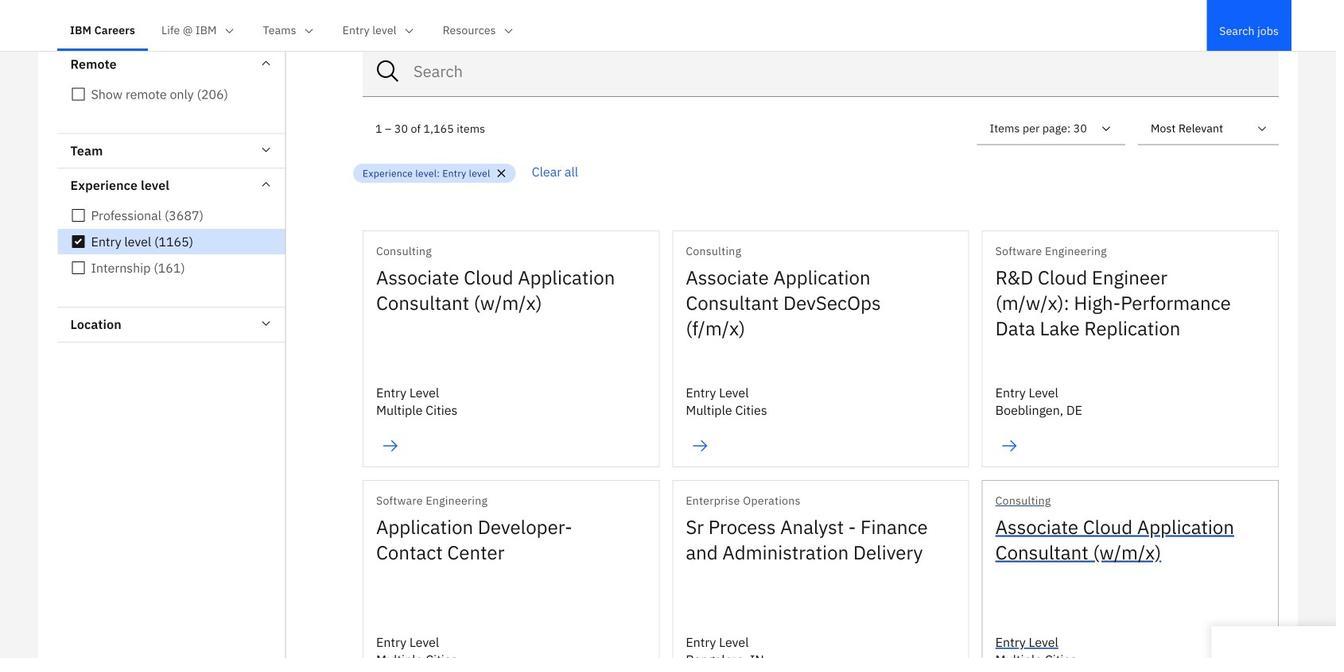 Task type: describe. For each thing, give the bounding box(es) containing it.
open cookie preferences modal section
[[1212, 627, 1336, 658]]



Task type: vqa. For each thing, say whether or not it's contained in the screenshot.
Open Cookie Preferences Modal section on the right
yes



